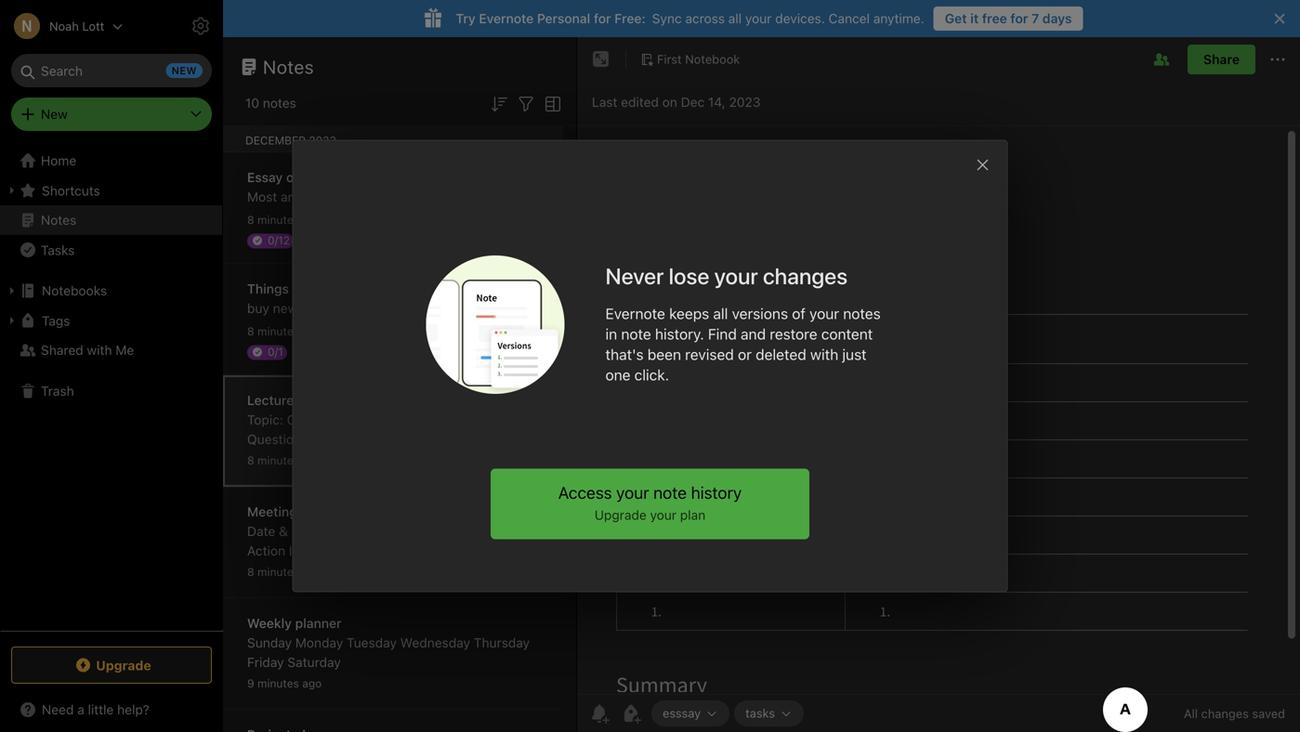 Task type: locate. For each thing, give the bounding box(es) containing it.
most
[[247, 189, 277, 204]]

0 vertical spatial to
[[579, 189, 591, 204]]

0 vertical spatial note
[[621, 325, 651, 343]]

me inside meeting note date & time goal attendees me agenda notes action items assignee status clean up meeting notes send out meeting notes and action items
[[420, 524, 439, 539]]

hose
[[338, 301, 367, 316]]

1 horizontal spatial changes
[[1201, 707, 1249, 721]]

minutes down friday
[[257, 677, 299, 690]]

note up time
[[301, 504, 328, 520]]

outline
[[286, 170, 328, 185]]

up
[[463, 543, 478, 559]]

1 vertical spatial changes
[[1201, 707, 1249, 721]]

0 horizontal spatial for
[[594, 11, 611, 26]]

Search text field
[[24, 54, 199, 87]]

notes up course:
[[297, 393, 332, 408]]

me up clean
[[420, 524, 439, 539]]

professor/speaker:
[[372, 412, 486, 428]]

8 down the action
[[247, 566, 254, 579]]

notes up the tasks
[[41, 212, 76, 228]]

minutes up 0/1
[[257, 325, 299, 338]]

1 minutes from the top
[[257, 213, 299, 226]]

notes right the 10
[[263, 95, 296, 111]]

keeps
[[669, 305, 709, 323]]

note window element
[[577, 37, 1300, 732]]

changes right the all
[[1201, 707, 1249, 721]]

get it free for 7 days
[[945, 11, 1072, 26]]

tags
[[42, 313, 70, 328]]

ago down saturday
[[302, 677, 322, 690]]

1 vertical spatial meeting
[[342, 563, 390, 578]]

8 for most analytical, interpretive, or persuasive essays tend to follow the same basic pattern. this structure should help you formulate effective outlines for most ...
[[247, 213, 254, 226]]

new button
[[11, 98, 212, 131]]

0 vertical spatial and
[[741, 325, 766, 343]]

meeting note date & time goal attendees me agenda notes action items assignee status clean up meeting notes send out meeting notes and action items
[[247, 504, 531, 578]]

first notebook
[[657, 52, 740, 66]]

note inside evernote keeps all versions of your notes in note history. find and restore content that's been revised or deleted with just one click.
[[621, 325, 651, 343]]

0 horizontal spatial and
[[431, 563, 453, 578]]

for left most
[[1131, 189, 1148, 204]]

0 vertical spatial upgrade
[[595, 507, 647, 523]]

0 vertical spatial or
[[420, 189, 433, 204]]

8 minutes ago for course:
[[247, 454, 322, 467]]

notes up content on the top right of the page
[[843, 305, 881, 323]]

add a reminder image
[[588, 703, 611, 725]]

ago down items
[[302, 566, 322, 579]]

with down tags button at left top
[[87, 342, 112, 358]]

your right access
[[616, 483, 649, 503]]

2 horizontal spatial note
[[653, 483, 687, 503]]

1 horizontal spatial evernote
[[606, 305, 665, 323]]

None search field
[[24, 54, 199, 87]]

notes inside evernote keeps all versions of your notes in note history. find and restore content that's been revised or deleted with just one click.
[[843, 305, 881, 323]]

8 minutes ago
[[247, 213, 322, 226], [247, 325, 322, 338], [247, 454, 322, 467], [247, 566, 322, 579]]

expand note image
[[590, 48, 612, 71]]

formulate
[[964, 189, 1021, 204]]

or left the persuasive
[[420, 189, 433, 204]]

time
[[292, 524, 321, 539]]

5 minutes from the top
[[257, 677, 299, 690]]

notes inside lecture notes topic: course: date: professor/speaker: questions notes summary
[[297, 393, 332, 408]]

notes inside lecture notes topic: course: date: professor/speaker: questions notes summary
[[311, 432, 347, 447]]

or right revised
[[738, 346, 752, 363]]

3 8 minutes ago from the top
[[247, 454, 322, 467]]

note up the that's
[[621, 325, 651, 343]]

shared
[[41, 342, 83, 358]]

ago down questions
[[302, 454, 322, 467]]

minutes for course:
[[257, 454, 299, 467]]

0 horizontal spatial evernote
[[479, 11, 534, 26]]

add tag image
[[620, 703, 642, 725]]

notes up 10 notes at the left top
[[263, 56, 314, 78]]

0 horizontal spatial meeting
[[342, 563, 390, 578]]

essay outline most analytical, interpretive, or persuasive essays tend to follow the same basic pattern. this structure should help you formulate effective outlines for most ...
[[247, 170, 1196, 204]]

interpretive,
[[345, 189, 417, 204]]

1 horizontal spatial for
[[1011, 11, 1028, 26]]

lose
[[669, 263, 710, 289]]

to right tend
[[579, 189, 591, 204]]

free:
[[614, 11, 646, 26]]

assignee
[[325, 543, 380, 559]]

share
[[1204, 52, 1240, 67]]

10 notes
[[245, 95, 296, 111]]

all up find
[[713, 305, 728, 323]]

ago down the water
[[302, 325, 322, 338]]

buy
[[247, 301, 269, 316]]

things to do buy new water hose
[[247, 281, 367, 316]]

notes down status
[[394, 563, 427, 578]]

home
[[41, 153, 76, 168]]

8 minutes ago down questions
[[247, 454, 322, 467]]

your left devices.
[[745, 11, 772, 26]]

1 horizontal spatial with
[[810, 346, 839, 363]]

weekly
[[247, 616, 292, 631]]

for left 7
[[1011, 11, 1028, 26]]

upgrade inside access your note history upgrade your plan
[[595, 507, 647, 523]]

meeting up items
[[482, 543, 531, 559]]

1 horizontal spatial me
[[420, 524, 439, 539]]

your right of
[[810, 305, 839, 323]]

ago for new
[[302, 325, 322, 338]]

new
[[41, 106, 68, 122]]

changes up of
[[763, 263, 848, 289]]

1 vertical spatial me
[[420, 524, 439, 539]]

14,
[[708, 94, 726, 110]]

evernote
[[479, 11, 534, 26], [606, 305, 665, 323]]

and down versions
[[741, 325, 766, 343]]

8 minutes ago up 0/12
[[247, 213, 322, 226]]

tags button
[[0, 306, 222, 336]]

to left do
[[292, 281, 305, 296]]

0 horizontal spatial upgrade
[[96, 658, 151, 673]]

trash
[[41, 383, 74, 399]]

deleted
[[756, 346, 806, 363]]

0 vertical spatial evernote
[[479, 11, 534, 26]]

1 horizontal spatial meeting
[[482, 543, 531, 559]]

1 8 minutes ago from the top
[[247, 213, 322, 226]]

anytime.
[[873, 11, 924, 26]]

upgrade inside popup button
[[96, 658, 151, 673]]

to
[[579, 189, 591, 204], [292, 281, 305, 296]]

1 vertical spatial or
[[738, 346, 752, 363]]

1 horizontal spatial to
[[579, 189, 591, 204]]

it
[[970, 11, 979, 26]]

upgrade
[[595, 507, 647, 523], [96, 658, 151, 673]]

3 minutes from the top
[[257, 454, 299, 467]]

1 vertical spatial all
[[713, 305, 728, 323]]

all changes saved
[[1184, 707, 1285, 721]]

ago down analytical,
[[302, 213, 322, 226]]

all
[[728, 11, 742, 26], [713, 305, 728, 323]]

2 minutes from the top
[[257, 325, 299, 338]]

minutes for buy
[[257, 325, 299, 338]]

note inside meeting note date & time goal attendees me agenda notes action items assignee status clean up meeting notes send out meeting notes and action items
[[301, 504, 328, 520]]

0 vertical spatial changes
[[763, 263, 848, 289]]

for inside button
[[1011, 11, 1028, 26]]

2 vertical spatial note
[[301, 504, 328, 520]]

tasks
[[745, 706, 775, 720]]

new
[[273, 301, 298, 316]]

evernote up in
[[606, 305, 665, 323]]

4 8 from the top
[[247, 566, 254, 579]]

0 horizontal spatial with
[[87, 342, 112, 358]]

notes
[[263, 56, 314, 78], [41, 212, 76, 228], [311, 432, 347, 447], [491, 524, 527, 539]]

2 8 minutes ago from the top
[[247, 325, 322, 338]]

and inside evernote keeps all versions of your notes in note history. find and restore content that's been revised or deleted with just one click.
[[741, 325, 766, 343]]

8 minutes ago up 0/1
[[247, 325, 322, 338]]

pattern.
[[728, 189, 775, 204]]

and down clean
[[431, 563, 453, 578]]

minutes down questions
[[257, 454, 299, 467]]

minutes up 0/12
[[257, 213, 299, 226]]

1 vertical spatial to
[[292, 281, 305, 296]]

0 horizontal spatial or
[[420, 189, 433, 204]]

ago for interpretive,
[[302, 213, 322, 226]]

0 horizontal spatial me
[[116, 342, 134, 358]]

8 minutes ago down the action
[[247, 566, 322, 579]]

all right across
[[728, 11, 742, 26]]

for left the free:
[[594, 11, 611, 26]]

summary
[[350, 432, 407, 447]]

1 horizontal spatial upgrade
[[595, 507, 647, 523]]

notes
[[263, 95, 296, 111], [843, 305, 881, 323], [297, 393, 332, 408], [247, 563, 281, 578], [394, 563, 427, 578]]

evernote right try
[[479, 11, 534, 26]]

8 for buy new water hose
[[247, 325, 254, 338]]

changes
[[763, 263, 848, 289], [1201, 707, 1249, 721]]

1 horizontal spatial or
[[738, 346, 752, 363]]

your
[[745, 11, 772, 26], [714, 263, 758, 289], [810, 305, 839, 323], [616, 483, 649, 503], [650, 507, 677, 523]]

0 horizontal spatial changes
[[763, 263, 848, 289]]

devices.
[[775, 11, 825, 26]]

try
[[456, 11, 476, 26]]

0 horizontal spatial note
[[301, 504, 328, 520]]

meeting down the assignee
[[342, 563, 390, 578]]

8 down most
[[247, 213, 254, 226]]

revised
[[685, 346, 734, 363]]

1 8 from the top
[[247, 213, 254, 226]]

8 down questions
[[247, 454, 254, 467]]

7
[[1032, 11, 1039, 26]]

dec
[[681, 94, 705, 110]]

tree containing home
[[0, 146, 223, 630]]

0/1
[[268, 345, 283, 358]]

or inside evernote keeps all versions of your notes in note history. find and restore content that's been revised or deleted with just one click.
[[738, 346, 752, 363]]

0 horizontal spatial to
[[292, 281, 305, 296]]

9 minutes ago
[[247, 677, 322, 690]]

1 ago from the top
[[302, 213, 322, 226]]

1 vertical spatial evernote
[[606, 305, 665, 323]]

9
[[247, 677, 254, 690]]

...
[[1185, 189, 1196, 204]]

upgrade button
[[11, 647, 212, 684]]

me down tags button at left top
[[116, 342, 134, 358]]

8 minutes ago for analytical,
[[247, 213, 322, 226]]

2 8 from the top
[[247, 325, 254, 338]]

things
[[247, 281, 289, 296]]

1 vertical spatial upgrade
[[96, 658, 151, 673]]

5 ago from the top
[[302, 677, 322, 690]]

notes down the action
[[247, 563, 281, 578]]

note up plan
[[653, 483, 687, 503]]

for for free:
[[594, 11, 611, 26]]

for for 7
[[1011, 11, 1028, 26]]

ago
[[302, 213, 322, 226], [302, 325, 322, 338], [302, 454, 322, 467], [302, 566, 322, 579], [302, 677, 322, 690]]

across
[[685, 11, 725, 26]]

minutes down the action
[[257, 566, 299, 579]]

3 ago from the top
[[302, 454, 322, 467]]

notes up items
[[491, 524, 527, 539]]

3 8 from the top
[[247, 454, 254, 467]]

1 horizontal spatial note
[[621, 325, 651, 343]]

0 vertical spatial me
[[116, 342, 134, 358]]

8 minutes ago for buy
[[247, 325, 322, 338]]

thursday
[[474, 635, 530, 651]]

with inside shared with me link
[[87, 342, 112, 358]]

4 ago from the top
[[302, 566, 322, 579]]

tasks button
[[734, 701, 804, 727]]

8 down buy
[[247, 325, 254, 338]]

or
[[420, 189, 433, 204], [738, 346, 752, 363]]

2 horizontal spatial for
[[1131, 189, 1148, 204]]

get it free for 7 days button
[[934, 7, 1083, 31]]

notes down course:
[[311, 432, 347, 447]]

with left just
[[810, 346, 839, 363]]

notes link
[[0, 205, 222, 235]]

1 horizontal spatial and
[[741, 325, 766, 343]]

esssay
[[663, 706, 701, 720]]

cancel
[[829, 11, 870, 26]]

minutes
[[257, 213, 299, 226], [257, 325, 299, 338], [257, 454, 299, 467], [257, 566, 299, 579], [257, 677, 299, 690]]

1 vertical spatial note
[[653, 483, 687, 503]]

shortcuts
[[42, 183, 100, 198]]

help
[[909, 189, 935, 204]]

1 vertical spatial and
[[431, 563, 453, 578]]

2 ago from the top
[[302, 325, 322, 338]]

tree
[[0, 146, 223, 630]]



Task type: vqa. For each thing, say whether or not it's contained in the screenshot.
dec
yes



Task type: describe. For each thing, give the bounding box(es) containing it.
versions
[[732, 305, 788, 323]]

follow
[[595, 189, 630, 204]]

last edited on dec 14, 2023
[[592, 94, 761, 110]]

tend
[[549, 189, 576, 204]]

shared with me
[[41, 342, 134, 358]]

this
[[778, 189, 804, 204]]

never
[[606, 263, 664, 289]]

content
[[821, 325, 873, 343]]

plan
[[680, 507, 706, 523]]

wednesday
[[400, 635, 470, 651]]

0/12
[[268, 234, 290, 247]]

friday
[[247, 655, 284, 670]]

2023
[[729, 94, 761, 110]]

tasks
[[41, 242, 75, 258]]

evernote inside evernote keeps all versions of your notes in note history. find and restore content that's been revised or deleted with just one click.
[[606, 305, 665, 323]]

Note Editor text field
[[577, 126, 1300, 694]]

me inside tree
[[116, 342, 134, 358]]

ago for date:
[[302, 454, 322, 467]]

with inside evernote keeps all versions of your notes in note history. find and restore content that's been revised or deleted with just one click.
[[810, 346, 839, 363]]

saved
[[1252, 707, 1285, 721]]

outlines
[[1081, 189, 1128, 204]]

effective
[[1025, 189, 1077, 204]]

your left plan
[[650, 507, 677, 523]]

restore
[[770, 325, 817, 343]]

planner
[[295, 616, 342, 631]]

persuasive
[[436, 189, 501, 204]]

you
[[939, 189, 960, 204]]

0 vertical spatial meeting
[[482, 543, 531, 559]]

all
[[1184, 707, 1198, 721]]

items
[[497, 563, 530, 578]]

all inside evernote keeps all versions of your notes in note history. find and restore content that's been revised or deleted with just one click.
[[713, 305, 728, 323]]

shortcuts button
[[0, 176, 222, 205]]

the
[[634, 189, 653, 204]]

10
[[245, 95, 259, 111]]

to inside essay outline most analytical, interpretive, or persuasive essays tend to follow the same basic pattern. this structure should help you formulate effective outlines for most ...
[[579, 189, 591, 204]]

meeting
[[247, 504, 297, 520]]

your up versions
[[714, 263, 758, 289]]

weekly planner
[[247, 616, 342, 631]]

tasks button
[[0, 235, 222, 265]]

questions
[[247, 432, 308, 447]]

try evernote personal for free: sync across all your devices. cancel anytime.
[[456, 11, 924, 26]]

notes inside meeting note date & time goal attendees me agenda notes action items assignee status clean up meeting notes send out meeting notes and action items
[[491, 524, 527, 539]]

lecture
[[247, 393, 294, 408]]

one
[[606, 366, 631, 384]]

edited
[[621, 94, 659, 110]]

essays
[[504, 189, 545, 204]]

sunday
[[247, 635, 292, 651]]

minutes for analytical,
[[257, 213, 299, 226]]

access
[[558, 483, 612, 503]]

notes inside notes link
[[41, 212, 76, 228]]

status
[[384, 543, 422, 559]]

note inside access your note history upgrade your plan
[[653, 483, 687, 503]]

on
[[662, 94, 677, 110]]

shared with me link
[[0, 336, 222, 365]]

date
[[247, 524, 275, 539]]

history
[[691, 483, 742, 503]]

to inside things to do buy new water hose
[[292, 281, 305, 296]]

or inside essay outline most analytical, interpretive, or persuasive essays tend to follow the same basic pattern. this structure should help you formulate effective outlines for most ...
[[420, 189, 433, 204]]

access your note history upgrade your plan
[[558, 483, 742, 523]]

notebook
[[685, 52, 740, 66]]

expand tags image
[[5, 313, 20, 328]]

click.
[[634, 366, 669, 384]]

just
[[842, 346, 867, 363]]

saturday
[[287, 655, 341, 670]]

notebooks link
[[0, 276, 222, 306]]

basic
[[692, 189, 724, 204]]

water
[[301, 301, 335, 316]]

structure
[[807, 189, 862, 204]]

for inside essay outline most analytical, interpretive, or persuasive essays tend to follow the same basic pattern. this structure should help you formulate effective outlines for most ...
[[1131, 189, 1148, 204]]

expand notebooks image
[[5, 283, 20, 298]]

essay
[[247, 170, 283, 185]]

personal
[[537, 11, 590, 26]]

topic:
[[247, 412, 283, 428]]

last
[[592, 94, 618, 110]]

same
[[657, 189, 689, 204]]

changes inside note window element
[[1201, 707, 1249, 721]]

0 vertical spatial all
[[728, 11, 742, 26]]

settings image
[[190, 15, 212, 37]]

home link
[[0, 146, 223, 176]]

agenda
[[442, 524, 488, 539]]

most
[[1151, 189, 1181, 204]]

find
[[708, 325, 737, 343]]

4 minutes from the top
[[257, 566, 299, 579]]

action
[[247, 543, 285, 559]]

share button
[[1188, 45, 1256, 74]]

do
[[308, 281, 324, 296]]

clean
[[426, 543, 460, 559]]

action
[[457, 563, 494, 578]]

lecture notes topic: course: date: professor/speaker: questions notes summary
[[247, 393, 486, 447]]

evernote keeps all versions of your notes in note history. find and restore content that's been revised or deleted with just one click.
[[606, 305, 881, 384]]

that's
[[606, 346, 644, 363]]

days
[[1043, 11, 1072, 26]]

your inside evernote keeps all versions of your notes in note history. find and restore content that's been revised or deleted with just one click.
[[810, 305, 839, 323]]

4 8 minutes ago from the top
[[247, 566, 322, 579]]

and inside meeting note date & time goal attendees me agenda notes action items assignee status clean up meeting notes send out meeting notes and action items
[[431, 563, 453, 578]]

tuesday
[[347, 635, 397, 651]]

sync
[[652, 11, 682, 26]]

history.
[[655, 325, 704, 343]]

goal
[[325, 524, 352, 539]]

attendees
[[355, 524, 417, 539]]

been
[[648, 346, 681, 363]]

8 for topic: course: date: professor/speaker: questions notes summary
[[247, 454, 254, 467]]

of
[[792, 305, 806, 323]]

out
[[318, 563, 338, 578]]

notebooks
[[42, 283, 107, 298]]



